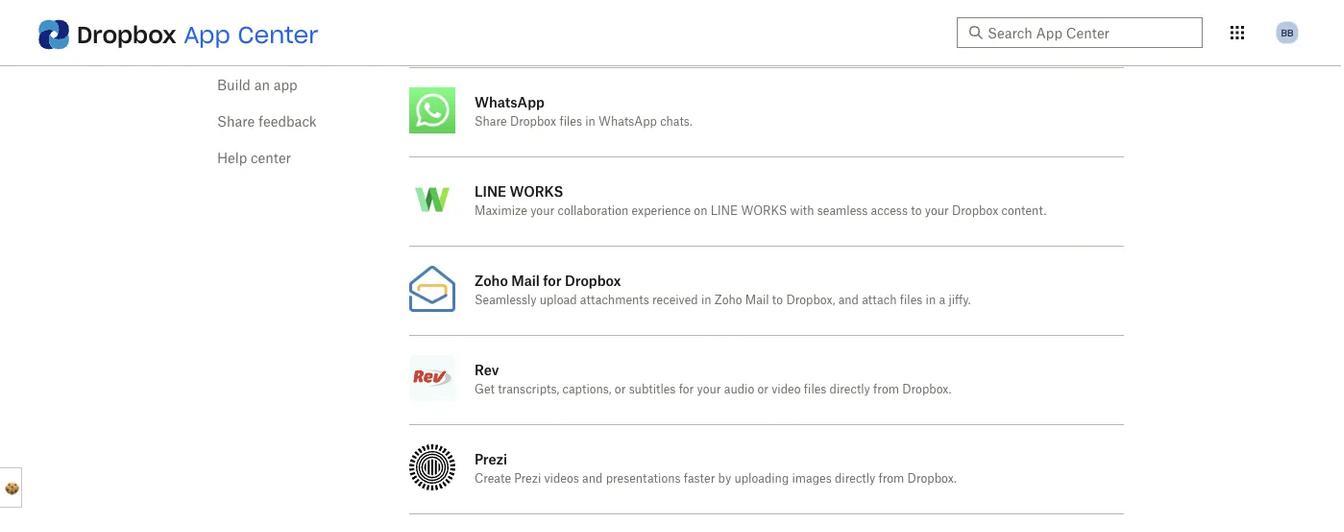 Task type: vqa. For each thing, say whether or not it's contained in the screenshot.


Task type: describe. For each thing, give the bounding box(es) containing it.
dropbox inside zoho mail for dropbox seamlessly upload attachments received in zoho mail to dropbox, and attach files in a jiffy.
[[565, 272, 621, 289]]

images
[[792, 474, 832, 485]]

Search App Center text field
[[988, 22, 1191, 43]]

received
[[652, 295, 698, 307]]

and inside zoho mail for dropbox seamlessly upload attachments received in zoho mail to dropbox, and attach files in a jiffy.
[[838, 295, 859, 307]]

0 vertical spatial zoho
[[475, 272, 508, 289]]

for inside zoho mail for dropbox seamlessly upload attachments received in zoho mail to dropbox, and attach files in a jiffy.
[[543, 272, 562, 289]]

2 horizontal spatial your
[[925, 206, 949, 217]]

content.
[[1002, 206, 1047, 217]]

0 horizontal spatial works
[[510, 183, 563, 199]]

seamless
[[817, 206, 868, 217]]

your inside rev get transcripts, captions, or subtitles for your audio or video files directly from dropbox.
[[697, 384, 721, 396]]

1 vertical spatial mail
[[745, 295, 769, 307]]

line works maximize your collaboration experience on line works with seamless access to your dropbox content.
[[475, 183, 1047, 217]]

bb
[[1281, 26, 1294, 38]]

2 horizontal spatial in
[[926, 295, 936, 307]]

dropbox inside whatsapp share dropbox files in whatsapp chats.
[[510, 116, 556, 128]]

to inside line works maximize your collaboration experience on line works with seamless access to your dropbox content.
[[911, 206, 922, 217]]

audio
[[724, 384, 754, 396]]

feedback
[[258, 115, 317, 129]]

share feedback
[[217, 115, 317, 129]]

jiffy.
[[949, 295, 971, 307]]

dropbox inside line works maximize your collaboration experience on line works with seamless access to your dropbox content.
[[952, 206, 999, 217]]

attach
[[862, 295, 897, 307]]

a
[[939, 295, 946, 307]]

to inside zoho mail for dropbox seamlessly upload attachments received in zoho mail to dropbox, and attach files in a jiffy.
[[772, 295, 783, 307]]

app
[[274, 79, 297, 92]]

0 horizontal spatial prezi
[[475, 451, 507, 467]]

share feedback link
[[217, 115, 317, 129]]

on
[[694, 206, 708, 217]]

files inside zoho mail for dropbox seamlessly upload attachments received in zoho mail to dropbox, and attach files in a jiffy.
[[900, 295, 923, 307]]

2 or from the left
[[758, 384, 769, 396]]

center
[[251, 152, 291, 165]]

build an app
[[217, 79, 297, 92]]

1 vertical spatial whatsapp
[[599, 116, 657, 128]]

directly inside rev get transcripts, captions, or subtitles for your audio or video files directly from dropbox.
[[830, 384, 870, 396]]

captions,
[[563, 384, 612, 396]]

rev
[[475, 362, 499, 378]]

get
[[475, 384, 495, 396]]

share inside whatsapp share dropbox files in whatsapp chats.
[[475, 116, 507, 128]]

connected apps
[[217, 42, 321, 56]]

directly inside prezi create prezi videos and presentations faster by uploading images directly from dropbox.
[[835, 474, 876, 485]]

files inside whatsapp share dropbox files in whatsapp chats.
[[560, 116, 582, 128]]

by
[[718, 474, 731, 485]]

chats.
[[660, 116, 693, 128]]

experience
[[632, 206, 691, 217]]

in inside whatsapp share dropbox files in whatsapp chats.
[[585, 116, 596, 128]]

1 or from the left
[[615, 384, 626, 396]]

help
[[217, 152, 247, 165]]

1 horizontal spatial prezi
[[514, 474, 541, 485]]

dropbox,
[[786, 295, 835, 307]]

from inside prezi create prezi videos and presentations faster by uploading images directly from dropbox.
[[879, 474, 904, 485]]

0 horizontal spatial your
[[531, 206, 555, 217]]

seamlessly
[[475, 295, 537, 307]]



Task type: locate. For each thing, give the bounding box(es) containing it.
1 vertical spatial files
[[900, 295, 923, 307]]

create
[[475, 474, 511, 485]]

or
[[615, 384, 626, 396], [758, 384, 769, 396]]

1 horizontal spatial for
[[679, 384, 694, 396]]

attachments
[[580, 295, 649, 307]]

dropbox left app
[[77, 20, 177, 49]]

connected apps link
[[217, 42, 321, 56]]

0 vertical spatial prezi
[[475, 451, 507, 467]]

in left a
[[926, 295, 936, 307]]

and right videos on the bottom left of the page
[[582, 474, 603, 485]]

prezi create prezi videos and presentations faster by uploading images directly from dropbox.
[[475, 451, 957, 485]]

0 horizontal spatial files
[[560, 116, 582, 128]]

zoho up seamlessly
[[475, 272, 508, 289]]

1 horizontal spatial to
[[911, 206, 922, 217]]

zoho mail for dropbox seamlessly upload attachments received in zoho mail to dropbox, and attach files in a jiffy.
[[475, 272, 971, 307]]

rev get transcripts, captions, or subtitles for your audio or video files directly from dropbox.
[[475, 362, 952, 396]]

or left video
[[758, 384, 769, 396]]

transcripts,
[[498, 384, 559, 396]]

help center
[[217, 152, 291, 165]]

0 horizontal spatial whatsapp
[[475, 94, 545, 110]]

1 vertical spatial to
[[772, 295, 783, 307]]

from inside rev get transcripts, captions, or subtitles for your audio or video files directly from dropbox.
[[873, 384, 899, 396]]

0 horizontal spatial and
[[582, 474, 603, 485]]

dropbox left content.
[[952, 206, 999, 217]]

2 horizontal spatial files
[[900, 295, 923, 307]]

for inside rev get transcripts, captions, or subtitles for your audio or video files directly from dropbox.
[[679, 384, 694, 396]]

video
[[772, 384, 801, 396]]

files right video
[[804, 384, 827, 396]]

bb button
[[1272, 17, 1303, 48]]

1 vertical spatial dropbox.
[[908, 474, 957, 485]]

0 horizontal spatial or
[[615, 384, 626, 396]]

0 vertical spatial mail
[[511, 272, 540, 289]]

to
[[911, 206, 922, 217], [772, 295, 783, 307]]

prezi left videos on the bottom left of the page
[[514, 474, 541, 485]]

0 vertical spatial whatsapp
[[475, 94, 545, 110]]

1 vertical spatial line
[[711, 206, 738, 217]]

2 vertical spatial files
[[804, 384, 827, 396]]

presentations
[[606, 474, 681, 485]]

1 vertical spatial and
[[582, 474, 603, 485]]

connected
[[217, 42, 287, 56]]

1 vertical spatial prezi
[[514, 474, 541, 485]]

prezi
[[475, 451, 507, 467], [514, 474, 541, 485]]

0 vertical spatial works
[[510, 183, 563, 199]]

1 horizontal spatial mail
[[745, 295, 769, 307]]

directly right images
[[835, 474, 876, 485]]

1 horizontal spatial in
[[701, 295, 712, 307]]

and left attach
[[838, 295, 859, 307]]

in
[[585, 116, 596, 128], [701, 295, 712, 307], [926, 295, 936, 307]]

dropbox up attachments at the left of the page
[[565, 272, 621, 289]]

mail
[[511, 272, 540, 289], [745, 295, 769, 307]]

whatsapp share dropbox files in whatsapp chats.
[[475, 94, 693, 128]]

dropbox
[[77, 20, 177, 49], [510, 116, 556, 128], [952, 206, 999, 217], [565, 272, 621, 289]]

0 vertical spatial dropbox.
[[902, 384, 952, 396]]

share down build
[[217, 115, 255, 129]]

maximize
[[475, 206, 527, 217]]

0 horizontal spatial to
[[772, 295, 783, 307]]

your
[[531, 206, 555, 217], [925, 206, 949, 217], [697, 384, 721, 396]]

0 horizontal spatial zoho
[[475, 272, 508, 289]]

help center link
[[217, 152, 291, 165]]

0 horizontal spatial share
[[217, 115, 255, 129]]

files up 'collaboration'
[[560, 116, 582, 128]]

for up the upload
[[543, 272, 562, 289]]

app
[[184, 20, 230, 49]]

1 horizontal spatial whatsapp
[[599, 116, 657, 128]]

dropbox app center
[[77, 20, 319, 49]]

videos
[[544, 474, 579, 485]]

dropbox.
[[902, 384, 952, 396], [908, 474, 957, 485]]

1 horizontal spatial line
[[711, 206, 738, 217]]

0 horizontal spatial in
[[585, 116, 596, 128]]

1 vertical spatial for
[[679, 384, 694, 396]]

build an app link
[[217, 79, 297, 92]]

works
[[510, 183, 563, 199], [741, 206, 787, 217]]

1 horizontal spatial works
[[741, 206, 787, 217]]

and
[[838, 295, 859, 307], [582, 474, 603, 485]]

0 vertical spatial files
[[560, 116, 582, 128]]

0 horizontal spatial line
[[475, 183, 507, 199]]

for
[[543, 272, 562, 289], [679, 384, 694, 396]]

to left dropbox,
[[772, 295, 783, 307]]

your left audio
[[697, 384, 721, 396]]

1 horizontal spatial files
[[804, 384, 827, 396]]

line
[[475, 183, 507, 199], [711, 206, 738, 217]]

1 horizontal spatial and
[[838, 295, 859, 307]]

works up maximize
[[510, 183, 563, 199]]

share up maximize
[[475, 116, 507, 128]]

1 vertical spatial directly
[[835, 474, 876, 485]]

0 vertical spatial line
[[475, 183, 507, 199]]

in left chats.
[[585, 116, 596, 128]]

upload
[[540, 295, 577, 307]]

0 vertical spatial directly
[[830, 384, 870, 396]]

your right maximize
[[531, 206, 555, 217]]

in right "received"
[[701, 295, 712, 307]]

0 horizontal spatial mail
[[511, 272, 540, 289]]

share
[[217, 115, 255, 129], [475, 116, 507, 128]]

0 vertical spatial and
[[838, 295, 859, 307]]

1 horizontal spatial your
[[697, 384, 721, 396]]

1 vertical spatial works
[[741, 206, 787, 217]]

whatsapp
[[475, 94, 545, 110], [599, 116, 657, 128]]

and inside prezi create prezi videos and presentations faster by uploading images directly from dropbox.
[[582, 474, 603, 485]]

mail up seamlessly
[[511, 272, 540, 289]]

your right the access
[[925, 206, 949, 217]]

line up maximize
[[475, 183, 507, 199]]

dropbox. inside prezi create prezi videos and presentations faster by uploading images directly from dropbox.
[[908, 474, 957, 485]]

files
[[560, 116, 582, 128], [900, 295, 923, 307], [804, 384, 827, 396]]

an
[[254, 79, 270, 92]]

0 horizontal spatial for
[[543, 272, 562, 289]]

from down attach
[[873, 384, 899, 396]]

from right images
[[879, 474, 904, 485]]

subtitles
[[629, 384, 676, 396]]

directly
[[830, 384, 870, 396], [835, 474, 876, 485]]

0 vertical spatial to
[[911, 206, 922, 217]]

1 vertical spatial zoho
[[715, 295, 742, 307]]

zoho
[[475, 272, 508, 289], [715, 295, 742, 307]]

prezi up create
[[475, 451, 507, 467]]

build
[[217, 79, 251, 92]]

access
[[871, 206, 908, 217]]

apps
[[291, 42, 321, 56]]

0 vertical spatial from
[[873, 384, 899, 396]]

0 vertical spatial for
[[543, 272, 562, 289]]

mail left dropbox,
[[745, 295, 769, 307]]

uploading
[[734, 474, 789, 485]]

1 horizontal spatial share
[[475, 116, 507, 128]]

center
[[238, 20, 319, 49]]

collaboration
[[558, 206, 629, 217]]

directly right video
[[830, 384, 870, 396]]

zoho right "received"
[[715, 295, 742, 307]]

with
[[790, 206, 814, 217]]

or left 'subtitles'
[[615, 384, 626, 396]]

dropbox. inside rev get transcripts, captions, or subtitles for your audio or video files directly from dropbox.
[[902, 384, 952, 396]]

1 horizontal spatial or
[[758, 384, 769, 396]]

from
[[873, 384, 899, 396], [879, 474, 904, 485]]

files inside rev get transcripts, captions, or subtitles for your audio or video files directly from dropbox.
[[804, 384, 827, 396]]

faster
[[684, 474, 715, 485]]

1 vertical spatial from
[[879, 474, 904, 485]]

to right the access
[[911, 206, 922, 217]]

dropbox up maximize
[[510, 116, 556, 128]]

files left a
[[900, 295, 923, 307]]

for right 'subtitles'
[[679, 384, 694, 396]]

line right on
[[711, 206, 738, 217]]

1 horizontal spatial zoho
[[715, 295, 742, 307]]

works left with on the right of page
[[741, 206, 787, 217]]



